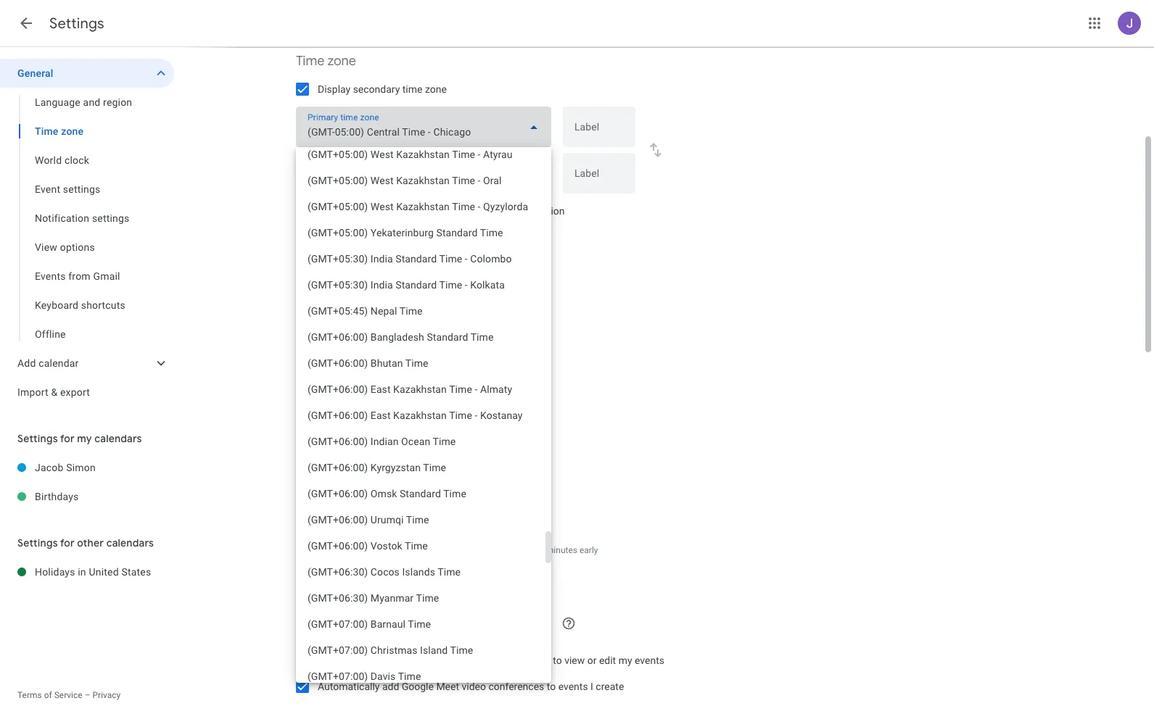 Task type: locate. For each thing, give the bounding box(es) containing it.
None field
[[296, 107, 551, 147]]

for left the other
[[60, 537, 75, 550]]

show
[[318, 332, 343, 343]]

2 horizontal spatial my
[[619, 655, 632, 667]]

let others see all invitations if they have permission to view or edit my events
[[318, 655, 665, 667]]

time right secondary
[[403, 83, 423, 95]]

0 vertical spatial calendars
[[95, 432, 142, 445]]

1 vertical spatial time zone
[[35, 126, 84, 137]]

zone
[[328, 53, 356, 70], [425, 83, 447, 95], [61, 126, 84, 137], [458, 205, 480, 217]]

(gmt+05:30) india standard time - colombo option
[[296, 246, 546, 272]]

early right 10
[[580, 546, 598, 556]]

if
[[446, 655, 452, 667]]

0 horizontal spatial time zone
[[35, 126, 84, 137]]

and left the longer at the left bottom
[[453, 546, 468, 556]]

default
[[302, 573, 330, 583]]

0 vertical spatial for
[[60, 432, 75, 445]]

google down the invitations
[[402, 681, 434, 693]]

2 horizontal spatial time
[[505, 235, 522, 245]]

meetings
[[353, 516, 395, 527], [354, 546, 390, 556], [496, 546, 532, 556]]

0 vertical spatial event
[[35, 184, 60, 195]]

import & export
[[17, 387, 90, 398]]

invitations
[[397, 655, 444, 667]]

create
[[596, 681, 624, 693]]

minutes right the 5
[[399, 546, 430, 556]]

location
[[529, 205, 565, 217]]

(gmt+06:30) cocos islands time option
[[296, 559, 546, 586]]

keyboard shortcuts
[[35, 300, 126, 311]]

holidays in united states link
[[35, 558, 174, 587]]

tree containing general
[[0, 59, 174, 407]]

group
[[0, 88, 174, 349]]

2 early from the left
[[580, 546, 598, 556]]

1 for from the top
[[60, 432, 75, 445]]

early up (gmt+06:30) cocos islands time option
[[432, 546, 451, 556]]

0 horizontal spatial time
[[403, 83, 423, 95]]

0 horizontal spatial time
[[35, 126, 58, 137]]

world clock up notification
[[35, 155, 89, 166]]

minute
[[325, 546, 352, 556]]

0 vertical spatial event settings
[[35, 184, 100, 195]]

settings up holidays
[[17, 537, 58, 550]]

1 vertical spatial time
[[35, 126, 58, 137]]

to right the ask
[[337, 205, 346, 217]]

my
[[383, 205, 396, 217], [77, 432, 92, 445], [619, 655, 632, 667]]

time
[[403, 83, 423, 95], [436, 205, 456, 217], [505, 235, 522, 245]]

&
[[51, 387, 58, 398]]

settings
[[49, 15, 104, 33], [17, 432, 58, 445], [17, 537, 58, 550]]

settings
[[63, 184, 100, 195], [92, 213, 129, 224], [332, 439, 378, 456]]

of
[[44, 691, 52, 701]]

clock up notification settings
[[64, 155, 89, 166]]

holidays in united states
[[35, 567, 151, 578]]

world down language
[[35, 155, 62, 166]]

1 horizontal spatial world clock
[[296, 301, 365, 318]]

1 horizontal spatial clock
[[334, 301, 365, 318]]

for for my
[[60, 432, 75, 445]]

0 vertical spatial settings
[[49, 15, 104, 33]]

0 vertical spatial time zone
[[296, 53, 356, 70]]

0 horizontal spatial world
[[35, 155, 62, 166]]

group containing language and region
[[0, 88, 174, 349]]

(gmt+07:00) davis time option
[[296, 664, 546, 690]]

1 minutes from the left
[[399, 546, 430, 556]]

birthdays link
[[35, 482, 174, 512]]

time zone down language
[[35, 126, 84, 137]]

settings right the go back image
[[49, 15, 104, 33]]

events right edit
[[635, 655, 665, 667]]

events
[[635, 655, 665, 667], [558, 681, 588, 693]]

time down language
[[35, 126, 58, 137]]

1 horizontal spatial minutes
[[546, 546, 578, 556]]

1 horizontal spatial time zone
[[296, 53, 356, 70]]

0 vertical spatial settings
[[63, 184, 100, 195]]

they
[[455, 655, 474, 667]]

zone right secondary
[[425, 83, 447, 95]]

0 vertical spatial and
[[83, 96, 100, 108]]

minutes right 10
[[546, 546, 578, 556]]

1 horizontal spatial time
[[296, 53, 325, 70]]

view
[[565, 655, 585, 667]]

0 horizontal spatial event
[[35, 184, 60, 195]]

offline
[[35, 329, 66, 340]]

to right conferences
[[547, 681, 556, 693]]

Label for primary time zone. text field
[[575, 122, 624, 142]]

clock right world
[[373, 332, 397, 343]]

(gmt+06:00) kyrgyzstan time option
[[296, 455, 546, 481]]

1 vertical spatial and
[[453, 546, 468, 556]]

2 for from the top
[[60, 537, 75, 550]]

for
[[60, 432, 75, 445], [60, 537, 75, 550]]

and left region
[[83, 96, 100, 108]]

1 vertical spatial settings
[[92, 213, 129, 224]]

go back image
[[17, 15, 35, 32]]

0 horizontal spatial event settings
[[35, 184, 100, 195]]

my right update
[[383, 205, 396, 217]]

event
[[35, 184, 60, 195], [296, 439, 329, 456]]

clock up "show world clock"
[[334, 301, 365, 318]]

gmail
[[93, 271, 120, 282]]

time right primary
[[436, 205, 456, 217]]

1 vertical spatial settings
[[17, 432, 58, 445]]

(gmt+06:00) urumqi time option
[[296, 507, 546, 533]]

1 vertical spatial time
[[436, 205, 456, 217]]

how
[[367, 235, 383, 245]]

(gmt+06:30) myanmar time option
[[296, 586, 546, 612]]

0 horizontal spatial clock
[[64, 155, 89, 166]]

(gmt+05:00) yekaterinburg standard time option
[[296, 220, 546, 246]]

1 vertical spatial clock
[[334, 301, 365, 318]]

0 vertical spatial clock
[[64, 155, 89, 166]]

1 vertical spatial world clock
[[296, 301, 365, 318]]

for up jacob simon
[[60, 432, 75, 445]]

(gmt+06:00) bangladesh standard time option
[[296, 324, 546, 350]]

time zone up display
[[296, 53, 356, 70]]

time zone
[[296, 53, 356, 70], [35, 126, 84, 137]]

1 horizontal spatial time
[[436, 205, 456, 217]]

in
[[78, 567, 86, 578]]

tree
[[0, 59, 174, 407]]

1 horizontal spatial world
[[296, 301, 331, 318]]

0 horizontal spatial and
[[83, 96, 100, 108]]

holidays
[[35, 567, 75, 578]]

events left "i"
[[558, 681, 588, 693]]

early
[[432, 546, 451, 556], [580, 546, 598, 556]]

jacob simon tree item
[[0, 453, 174, 482]]

across
[[477, 235, 503, 245]]

2 vertical spatial settings
[[332, 439, 378, 456]]

birthdays
[[35, 491, 79, 503]]

google right how
[[385, 235, 413, 245]]

meetings left 10
[[496, 546, 532, 556]]

and
[[83, 96, 100, 108], [453, 546, 468, 556]]

terms
[[17, 691, 42, 701]]

permissions
[[356, 573, 403, 583]]

1 vertical spatial event settings
[[296, 439, 378, 456]]

automatically add google meet video conferences to events i create
[[318, 681, 624, 693]]

2 vertical spatial clock
[[373, 332, 397, 343]]

all
[[384, 655, 395, 667]]

time
[[296, 53, 325, 70], [35, 126, 58, 137]]

speedy meetings
[[318, 516, 395, 527]]

my right edit
[[619, 655, 632, 667]]

settings up jacob
[[17, 432, 58, 445]]

ask to update my primary time zone to current location
[[318, 205, 565, 217]]

1 vertical spatial for
[[60, 537, 75, 550]]

privacy link
[[93, 691, 121, 701]]

0 horizontal spatial world clock
[[35, 155, 89, 166]]

world up show
[[296, 301, 331, 318]]

1 vertical spatial my
[[77, 432, 92, 445]]

0 horizontal spatial early
[[432, 546, 451, 556]]

event settings
[[35, 184, 100, 195], [296, 439, 378, 456]]

0 vertical spatial world
[[35, 155, 62, 166]]

1 horizontal spatial event
[[296, 439, 329, 456]]

guest
[[332, 573, 353, 583]]

time left zones
[[505, 235, 522, 245]]

time up display
[[296, 53, 325, 70]]

1 early from the left
[[432, 546, 451, 556]]

conferences
[[489, 681, 544, 693]]

1 horizontal spatial early
[[580, 546, 598, 556]]

1 horizontal spatial and
[[453, 546, 468, 556]]

world clock up show
[[296, 301, 365, 318]]

(gmt+05:00) west kazakhstan time - atyrau option
[[296, 141, 546, 168]]

to
[[337, 205, 346, 217], [483, 205, 492, 217], [553, 655, 562, 667], [547, 681, 556, 693]]

0 horizontal spatial minutes
[[399, 546, 430, 556]]

0 vertical spatial events
[[635, 655, 665, 667]]

2 vertical spatial settings
[[17, 537, 58, 550]]

keyboard
[[35, 300, 78, 311]]

2 horizontal spatial clock
[[373, 332, 397, 343]]

google
[[385, 235, 413, 245], [402, 681, 434, 693]]

calendars up states
[[106, 537, 154, 550]]

have
[[477, 655, 498, 667]]

calendars up jacob simon tree item
[[95, 432, 142, 445]]

0 horizontal spatial events
[[558, 681, 588, 693]]

1 vertical spatial event
[[296, 439, 329, 456]]

my up jacob simon tree item
[[77, 432, 92, 445]]

world
[[35, 155, 62, 166], [296, 301, 331, 318]]

1 vertical spatial calendars
[[106, 537, 154, 550]]

0 vertical spatial my
[[383, 205, 396, 217]]

5
[[392, 546, 397, 556]]



Task type: vqa. For each thing, say whether or not it's contained in the screenshot.
the leftmost the "27"
no



Task type: describe. For each thing, give the bounding box(es) containing it.
speedy
[[318, 516, 351, 527]]

settings for my calendars
[[17, 432, 142, 445]]

calendar
[[415, 235, 449, 245]]

0 vertical spatial time
[[296, 53, 325, 70]]

display secondary time zone
[[318, 83, 447, 95]]

zones
[[524, 235, 548, 245]]

(gmt+05:00) west kazakhstan time - oral option
[[296, 168, 546, 194]]

add
[[17, 358, 36, 369]]

i
[[591, 681, 593, 693]]

region
[[103, 96, 132, 108]]

ask
[[318, 205, 335, 217]]

terms of service link
[[17, 691, 82, 701]]

from
[[68, 271, 91, 282]]

meetings left the 5
[[354, 546, 390, 556]]

default guest permissions
[[302, 573, 403, 583]]

see
[[366, 655, 382, 667]]

30
[[313, 546, 323, 556]]

1 horizontal spatial events
[[635, 655, 665, 667]]

meetings up the 5
[[353, 516, 395, 527]]

edit
[[599, 655, 616, 667]]

(gmt+05:00) west kazakhstan time - qyzylorda option
[[296, 194, 546, 220]]

0 horizontal spatial my
[[77, 432, 92, 445]]

about
[[342, 235, 364, 245]]

longer
[[470, 546, 494, 556]]

(gmt+06:00) east kazakhstan time - kostanay option
[[296, 403, 546, 429]]

other
[[77, 537, 104, 550]]

simon
[[66, 462, 96, 474]]

0 vertical spatial time
[[403, 83, 423, 95]]

calendar
[[39, 358, 79, 369]]

calendars for settings for my calendars
[[95, 432, 142, 445]]

0 vertical spatial world clock
[[35, 155, 89, 166]]

import
[[17, 387, 48, 398]]

more
[[320, 235, 340, 245]]

birthdays tree item
[[0, 482, 174, 512]]

notification settings
[[35, 213, 129, 224]]

1 horizontal spatial my
[[383, 205, 396, 217]]

for for other
[[60, 537, 75, 550]]

0 vertical spatial google
[[385, 235, 413, 245]]

jacob
[[35, 462, 63, 474]]

learn more about how google calendar works across time zones
[[296, 235, 548, 245]]

zone up display
[[328, 53, 356, 70]]

1 vertical spatial events
[[558, 681, 588, 693]]

zone down language and region
[[61, 126, 84, 137]]

event inside group
[[35, 184, 60, 195]]

export
[[60, 387, 90, 398]]

settings for settings for my calendars
[[17, 432, 58, 445]]

(gmt+05:45) nepal time option
[[296, 298, 546, 324]]

Label for secondary time zone. text field
[[575, 168, 624, 189]]

united
[[89, 567, 119, 578]]

(gmt+06:00) bhutan time option
[[296, 350, 546, 377]]

general
[[17, 67, 53, 79]]

2 minutes from the left
[[546, 546, 578, 556]]

shortcuts
[[81, 300, 126, 311]]

works
[[451, 235, 475, 245]]

calendars for settings for other calendars
[[106, 537, 154, 550]]

privacy
[[93, 691, 121, 701]]

current
[[494, 205, 526, 217]]

settings for settings
[[49, 15, 104, 33]]

language
[[35, 96, 80, 108]]

add calendar
[[17, 358, 79, 369]]

time zones link
[[505, 235, 548, 245]]

event settings inside group
[[35, 184, 100, 195]]

1 vertical spatial world
[[296, 301, 331, 318]]

add
[[382, 681, 399, 693]]

others
[[334, 655, 363, 667]]

2 vertical spatial my
[[619, 655, 632, 667]]

to left current
[[483, 205, 492, 217]]

to left view
[[553, 655, 562, 667]]

states
[[121, 567, 151, 578]]

(gmt+07:00) barnaul time option
[[296, 612, 546, 638]]

(gmt+07:00) christmas island time option
[[296, 638, 546, 664]]

settings heading
[[49, 15, 104, 33]]

notification
[[35, 213, 89, 224]]

(gmt+06:00) indian ocean time option
[[296, 429, 546, 455]]

or
[[587, 655, 597, 667]]

world
[[345, 332, 370, 343]]

display
[[318, 83, 351, 95]]

1 horizontal spatial event settings
[[296, 439, 378, 456]]

jacob simon
[[35, 462, 96, 474]]

end 30 minute meetings 5 minutes early and longer meetings 10 minutes early
[[296, 546, 598, 556]]

10
[[534, 546, 544, 556]]

zone up works
[[458, 205, 480, 217]]

(gmt+06:00) vostok time option
[[296, 533, 546, 559]]

settings for other calendars
[[17, 537, 154, 550]]

events from gmail
[[35, 271, 120, 282]]

clock inside group
[[64, 155, 89, 166]]

settings for my calendars tree
[[0, 453, 174, 512]]

let
[[318, 655, 332, 667]]

learn
[[296, 235, 318, 245]]

view options
[[35, 242, 95, 253]]

meet
[[436, 681, 459, 693]]

permission
[[500, 655, 551, 667]]

time inside group
[[35, 126, 58, 137]]

2 vertical spatial time
[[505, 235, 522, 245]]

video
[[462, 681, 486, 693]]

events
[[35, 271, 66, 282]]

primary
[[399, 205, 433, 217]]

general tree item
[[0, 59, 174, 88]]

settings for settings for other calendars
[[17, 537, 58, 550]]

end
[[296, 546, 311, 556]]

(gmt+06:00) omsk standard time option
[[296, 481, 546, 507]]

secondary
[[353, 83, 400, 95]]

–
[[85, 691, 90, 701]]

(gmt+06:00) east kazakhstan time - almaty option
[[296, 377, 546, 403]]

service
[[54, 691, 82, 701]]

holidays in united states tree item
[[0, 558, 174, 587]]

(gmt+05:30) india standard time - kolkata option
[[296, 272, 546, 298]]

terms of service – privacy
[[17, 691, 121, 701]]

language and region
[[35, 96, 132, 108]]

options
[[60, 242, 95, 253]]

view
[[35, 242, 57, 253]]

automatically
[[318, 681, 380, 693]]

1 vertical spatial google
[[402, 681, 434, 693]]

show world clock
[[318, 332, 397, 343]]



